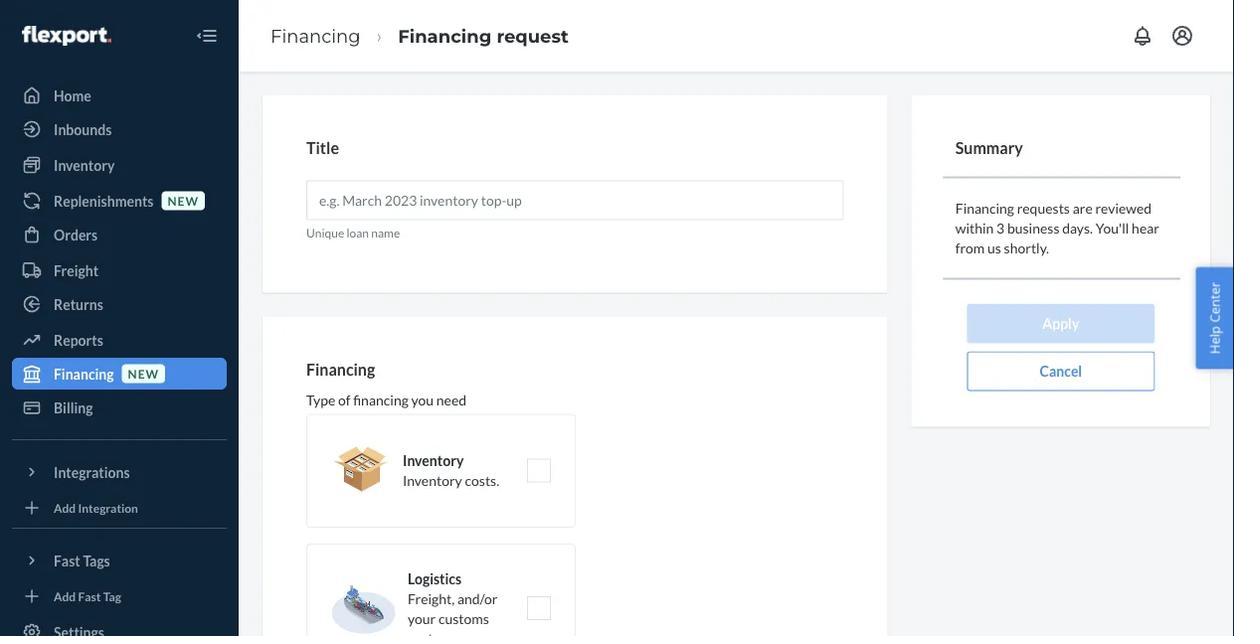 Task type: locate. For each thing, give the bounding box(es) containing it.
inventory for inventory inventory costs.
[[403, 453, 464, 469]]

0 vertical spatial fast
[[54, 552, 80, 569]]

inventory
[[54, 157, 115, 174], [403, 453, 464, 469], [403, 472, 462, 489]]

your
[[408, 610, 436, 627]]

costs. inside 'logistics freight, and/or your customs costs.'
[[408, 630, 442, 636]]

help
[[1206, 326, 1224, 354]]

1 vertical spatial fast
[[78, 589, 101, 604]]

apply button
[[967, 304, 1155, 344]]

0 vertical spatial new
[[168, 193, 199, 208]]

1 vertical spatial add
[[54, 589, 76, 604]]

returns
[[54, 296, 103, 313]]

2 add from the top
[[54, 589, 76, 604]]

freight
[[54, 262, 99, 279]]

add integration link
[[12, 496, 227, 520]]

within
[[955, 220, 994, 237]]

reports link
[[12, 324, 227, 356]]

close navigation image
[[195, 24, 219, 48]]

0 vertical spatial add
[[54, 501, 76, 515]]

add
[[54, 501, 76, 515], [54, 589, 76, 604]]

e.g. March 2023 inventory top-up field
[[306, 181, 844, 220]]

new
[[168, 193, 199, 208], [128, 366, 159, 381]]

add fast tag
[[54, 589, 121, 604]]

fast tags
[[54, 552, 110, 569]]

of
[[338, 392, 350, 409]]

1 horizontal spatial costs.
[[465, 472, 499, 489]]

open notifications image
[[1131, 24, 1155, 48]]

inventory for inventory
[[54, 157, 115, 174]]

fast
[[54, 552, 80, 569], [78, 589, 101, 604]]

days.
[[1062, 220, 1093, 237]]

add for add fast tag
[[54, 589, 76, 604]]

need
[[436, 392, 467, 409]]

1 vertical spatial costs.
[[408, 630, 442, 636]]

add inside "link"
[[54, 589, 76, 604]]

add for add integration
[[54, 501, 76, 515]]

fast left the tags
[[54, 552, 80, 569]]

0 vertical spatial costs.
[[465, 472, 499, 489]]

new for replenishments
[[168, 193, 199, 208]]

0 horizontal spatial costs.
[[408, 630, 442, 636]]

costs.
[[465, 472, 499, 489], [408, 630, 442, 636]]

fast tags button
[[12, 545, 227, 577]]

requests
[[1017, 200, 1070, 217]]

type of financing you need
[[306, 392, 467, 409]]

financing for financing request
[[398, 25, 492, 47]]

new down reports 'link'
[[128, 366, 159, 381]]

cancel button
[[967, 352, 1155, 391]]

0 horizontal spatial new
[[128, 366, 159, 381]]

home
[[54, 87, 91, 104]]

1 add from the top
[[54, 501, 76, 515]]

apply
[[1043, 315, 1079, 332]]

shortly.
[[1004, 240, 1049, 257]]

orders
[[54, 226, 98, 243]]

2 vertical spatial inventory
[[403, 472, 462, 489]]

financing
[[353, 392, 409, 409]]

help center
[[1206, 282, 1224, 354]]

hear
[[1132, 220, 1160, 237]]

new for financing
[[128, 366, 159, 381]]

add down fast tags
[[54, 589, 76, 604]]

1 horizontal spatial new
[[168, 193, 199, 208]]

title
[[306, 138, 339, 158]]

financing inside financing requests are reviewed within 3 business days. you'll hear from us shortly.
[[955, 200, 1014, 217]]

costs. down your
[[408, 630, 442, 636]]

billing link
[[12, 392, 227, 424]]

freight,
[[408, 590, 455, 607]]

new up 'orders' link
[[168, 193, 199, 208]]

add left integration
[[54, 501, 76, 515]]

0 vertical spatial inventory
[[54, 157, 115, 174]]

flexport logo image
[[22, 26, 111, 46]]

1 vertical spatial new
[[128, 366, 159, 381]]

costs. down need
[[465, 472, 499, 489]]

request
[[497, 25, 569, 47]]

breadcrumbs navigation
[[255, 7, 585, 65]]

summary
[[955, 138, 1023, 158]]

and/or
[[457, 590, 498, 607]]

financing
[[271, 25, 361, 47], [398, 25, 492, 47], [955, 200, 1014, 217], [306, 360, 375, 379], [54, 365, 114, 382]]

1 vertical spatial inventory
[[403, 453, 464, 469]]

integrations button
[[12, 456, 227, 488]]

integrations
[[54, 464, 130, 481]]

financing for financing link
[[271, 25, 361, 47]]

fast left tag
[[78, 589, 101, 604]]

add integration
[[54, 501, 138, 515]]

financing requests are reviewed within 3 business days. you'll hear from us shortly.
[[955, 200, 1160, 257]]

inventory link
[[12, 149, 227, 181]]



Task type: vqa. For each thing, say whether or not it's contained in the screenshot.
your
yes



Task type: describe. For each thing, give the bounding box(es) containing it.
you
[[411, 392, 434, 409]]

business
[[1007, 220, 1060, 237]]

reports
[[54, 332, 103, 349]]

financing for financing requests are reviewed within 3 business days. you'll hear from us shortly.
[[955, 200, 1014, 217]]

center
[[1206, 282, 1224, 323]]

unique loan name
[[306, 225, 400, 240]]

billing
[[54, 399, 93, 416]]

tag
[[103, 589, 121, 604]]

help center button
[[1196, 267, 1234, 369]]

logistics freight, and/or your customs costs.
[[408, 570, 498, 636]]

logistics
[[408, 570, 462, 587]]

home link
[[12, 80, 227, 111]]

fast inside "link"
[[78, 589, 101, 604]]

tags
[[83, 552, 110, 569]]

inbounds link
[[12, 113, 227, 145]]

are
[[1073, 200, 1093, 217]]

3
[[997, 220, 1005, 237]]

orders link
[[12, 219, 227, 251]]

replenishments
[[54, 192, 154, 209]]

costs. inside inventory inventory costs.
[[465, 472, 499, 489]]

financing request link
[[398, 25, 569, 47]]

add fast tag link
[[12, 585, 227, 609]]

integration
[[78, 501, 138, 515]]

reviewed
[[1095, 200, 1152, 217]]

inbounds
[[54, 121, 112, 138]]

customs
[[438, 610, 489, 627]]

financing request
[[398, 25, 569, 47]]

freight link
[[12, 255, 227, 286]]

you'll
[[1096, 220, 1129, 237]]

loan
[[347, 225, 369, 240]]

from
[[955, 240, 985, 257]]

financing link
[[271, 25, 361, 47]]

us
[[988, 240, 1001, 257]]

name
[[371, 225, 400, 240]]

type
[[306, 392, 335, 409]]

open account menu image
[[1171, 24, 1194, 48]]

cancel
[[1040, 363, 1082, 380]]

inventory inventory costs.
[[403, 453, 499, 489]]

fast inside "dropdown button"
[[54, 552, 80, 569]]

unique
[[306, 225, 344, 240]]

returns link
[[12, 288, 227, 320]]



